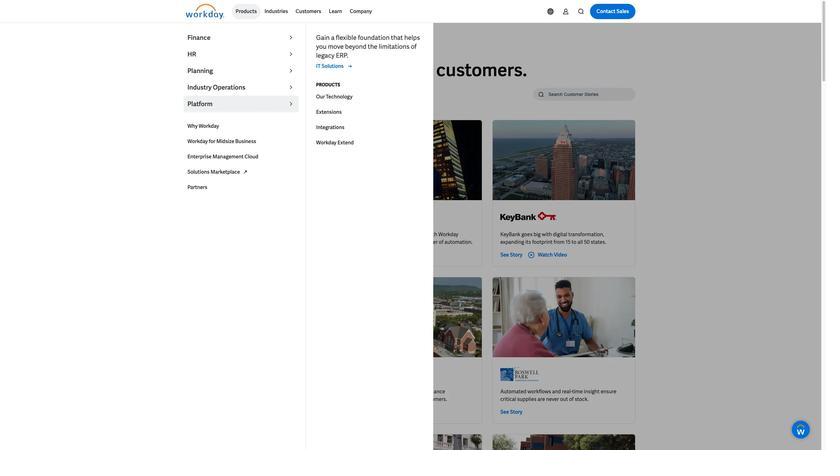 Task type: describe. For each thing, give the bounding box(es) containing it.
enterprise
[[187, 154, 212, 160]]

with inside salesforce brings its data together with workday accounting center to unlock the power of automation.
[[427, 231, 437, 238]]

0 vertical spatial customers.
[[436, 58, 527, 82]]

business inside button
[[265, 92, 283, 97]]

unlock
[[398, 239, 413, 246]]

contact sales
[[597, 8, 629, 15]]

from inside keybank goes big with digital transformation, expanding its footprint from 15 to all 50 states.
[[554, 239, 565, 246]]

563
[[186, 110, 193, 115]]

partners
[[187, 184, 207, 191]]

capabilities.
[[236, 239, 264, 246]]

products button
[[232, 4, 261, 19]]

company
[[350, 8, 372, 15]]

its inside salesforce brings its data together with workday accounting center to unlock the power of automation.
[[388, 231, 394, 238]]

its inside southwest airlines simplifies its hr processes to scale operations and get better access to data.
[[262, 389, 267, 396]]

solutions marketplace
[[187, 169, 240, 176]]

workday inside 'link'
[[316, 140, 337, 146]]

finance
[[187, 34, 210, 42]]

automated workflows and real-time insight ensure critical supplies are never out of stock.
[[500, 389, 617, 403]]

legacy
[[316, 51, 335, 60]]

and for skills
[[227, 239, 235, 246]]

keybank goes big with digital transformation, expanding its footprint from 15 to all 50 states.
[[500, 231, 606, 246]]

management
[[213, 154, 244, 160]]

platform
[[187, 100, 213, 108]]

get
[[230, 397, 237, 403]]

states.
[[591, 239, 606, 246]]

benefit
[[389, 397, 405, 403]]

industry for industry
[[225, 92, 242, 97]]

pwc
[[259, 231, 269, 238]]

technology
[[386, 389, 412, 396]]

has
[[270, 231, 279, 238]]

tracking
[[206, 239, 225, 246]]

workday for midsize business link
[[184, 134, 299, 149]]

integrations
[[316, 124, 344, 131]]

learning,
[[238, 231, 257, 238]]

beyond
[[345, 42, 366, 51]]

erp.
[[336, 51, 348, 60]]

0 horizontal spatial business
[[235, 138, 256, 145]]

learn button
[[325, 4, 346, 19]]

extend
[[338, 140, 354, 146]]

workday extend
[[316, 140, 354, 146]]

scale
[[307, 389, 319, 396]]

workday down results
[[199, 123, 219, 130]]

workflows
[[527, 389, 551, 396]]

to left 'data.'
[[271, 397, 275, 403]]

workday inside salesforce brings its data together with workday accounting center to unlock the power of automation.
[[438, 231, 458, 238]]

cloud
[[245, 154, 258, 160]]

planning button
[[184, 63, 299, 79]]

a
[[331, 34, 335, 42]]

planning
[[187, 67, 213, 75]]

southwest airlines simplifies its hr processes to scale operations and get better access to data.
[[194, 389, 319, 403]]

inspiring
[[362, 58, 433, 82]]

customers. inside people-powered technology drives finance transformation to benefit unum customers.
[[421, 397, 447, 403]]

processes
[[276, 389, 300, 396]]

goes
[[522, 231, 533, 238]]

skills
[[194, 239, 205, 246]]

supplies
[[517, 397, 536, 403]]

salesforce brings its data together with workday accounting center to unlock the power of automation.
[[347, 231, 473, 246]]

extensions link
[[312, 105, 427, 120]]

data.
[[277, 397, 288, 403]]

center
[[375, 239, 391, 246]]

expanding
[[500, 239, 524, 246]]

unum
[[406, 397, 420, 403]]

finance
[[428, 389, 445, 396]]

solutions marketplace link
[[184, 165, 299, 180]]

gain a flexible foundation that helps you move beyond the limitations of legacy erp.
[[316, 34, 420, 60]]

flexible
[[336, 34, 357, 42]]

keybank
[[500, 231, 520, 238]]

hr inside southwest airlines simplifies its hr processes to scale operations and get better access to data.
[[268, 389, 275, 396]]

and for scale
[[220, 397, 229, 403]]

workday for midsize business
[[187, 138, 256, 145]]

together
[[406, 231, 426, 238]]

transformation
[[347, 397, 382, 403]]

ensure
[[601, 389, 617, 396]]

it
[[316, 63, 321, 70]]

with inside keybank goes big with digital transformation, expanding its footprint from 15 to all 50 states.
[[542, 231, 552, 238]]

inspiring
[[186, 58, 257, 82]]

it solutions link
[[316, 63, 354, 70]]

why workday link
[[184, 119, 299, 134]]

out
[[560, 397, 568, 403]]

it solutions
[[316, 63, 344, 70]]

midsize
[[216, 138, 234, 145]]

industry operations button
[[184, 79, 299, 96]]

go to the homepage image
[[186, 4, 224, 19]]

to inside keybank goes big with digital transformation, expanding its footprint from 15 to all 50 states.
[[572, 239, 576, 246]]

see story for 1st see story link
[[500, 252, 523, 259]]

customers button
[[292, 4, 325, 19]]

inspiring stories from inspiring customers.
[[186, 58, 527, 82]]

move
[[328, 42, 344, 51]]

0 vertical spatial from
[[320, 58, 358, 82]]

2 story from the top
[[510, 409, 523, 416]]

people-
[[347, 389, 365, 396]]

more
[[326, 92, 337, 97]]

better
[[238, 397, 252, 403]]

automated
[[500, 389, 526, 396]]

partners link
[[184, 180, 299, 195]]

solutions inside solutions marketplace link
[[187, 169, 210, 176]]

digital
[[553, 231, 567, 238]]

sales
[[616, 8, 629, 15]]

watch
[[538, 252, 553, 259]]

extensions
[[316, 109, 342, 116]]

big
[[534, 231, 541, 238]]

opens in a new tab image
[[241, 168, 249, 176]]



Task type: vqa. For each thing, say whether or not it's contained in the screenshot.
Holistic workforce data.
no



Task type: locate. For each thing, give the bounding box(es) containing it.
1 vertical spatial and
[[552, 389, 561, 396]]

0 horizontal spatial the
[[368, 42, 377, 51]]

see story down the expanding
[[500, 252, 523, 259]]

0 horizontal spatial with
[[427, 231, 437, 238]]

0 vertical spatial and
[[227, 239, 235, 246]]

from down digital
[[554, 239, 565, 246]]

1 see story link from the top
[[500, 252, 523, 259]]

learn
[[329, 8, 342, 15]]

the inside gain a flexible foundation that helps you move beyond the limitations of legacy erp.
[[368, 42, 377, 51]]

see story link down the "critical"
[[500, 409, 523, 417]]

its down "goes"
[[525, 239, 531, 246]]

airlines
[[220, 389, 237, 396]]

workday up automation.
[[438, 231, 458, 238]]

0 vertical spatial story
[[510, 252, 523, 259]]

contact sales link
[[590, 4, 635, 19]]

business down why workday link
[[235, 138, 256, 145]]

machine
[[217, 231, 237, 238]]

from up products
[[320, 58, 358, 82]]

0 horizontal spatial hr
[[187, 50, 196, 58]]

our technology link
[[312, 89, 427, 105]]

see for 1st see story link
[[500, 252, 509, 259]]

marketplace
[[211, 169, 240, 176]]

see for first see story link from the bottom of the page
[[500, 409, 509, 416]]

business
[[265, 92, 283, 97], [235, 138, 256, 145]]

to left benefit
[[383, 397, 388, 403]]

1 vertical spatial hr
[[268, 389, 275, 396]]

with up footprint
[[542, 231, 552, 238]]

1 vertical spatial its
[[525, 239, 531, 246]]

contact
[[597, 8, 615, 15]]

workday extend link
[[312, 135, 427, 151]]

of right out
[[569, 397, 574, 403]]

hr down finance
[[187, 50, 196, 58]]

of right power
[[439, 239, 443, 246]]

0 vertical spatial see
[[500, 252, 509, 259]]

foundation
[[358, 34, 390, 42]]

integrations link
[[312, 120, 427, 135]]

and
[[227, 239, 235, 246], [552, 389, 561, 396], [220, 397, 229, 403]]

more button
[[321, 88, 349, 101]]

1 vertical spatial customers.
[[421, 397, 447, 403]]

workday left for
[[187, 138, 208, 145]]

helps
[[404, 34, 420, 42]]

real-
[[562, 389, 572, 396]]

its up access on the left bottom of page
[[262, 389, 267, 396]]

solutions down enterprise
[[187, 169, 210, 176]]

1 horizontal spatial the
[[415, 239, 422, 246]]

for
[[209, 138, 215, 145]]

1 see from the top
[[500, 252, 509, 259]]

southwest
[[194, 389, 219, 396]]

keybank n.a. image
[[500, 208, 557, 226]]

2 horizontal spatial of
[[569, 397, 574, 403]]

all
[[578, 239, 583, 246]]

1 vertical spatial solutions
[[187, 169, 210, 176]]

1 vertical spatial business
[[235, 138, 256, 145]]

automation.
[[445, 239, 473, 246]]

data
[[395, 231, 405, 238]]

1 vertical spatial story
[[510, 409, 523, 416]]

industry for industry operations
[[187, 83, 212, 92]]

see down the expanding
[[500, 252, 509, 259]]

15
[[566, 239, 571, 246]]

1 horizontal spatial from
[[554, 239, 565, 246]]

solutions down 'legacy'
[[322, 63, 344, 70]]

and inside southwest airlines simplifies its hr processes to scale operations and get better access to data.
[[220, 397, 229, 403]]

1 vertical spatial see story
[[500, 409, 523, 416]]

hr
[[187, 50, 196, 58], [268, 389, 275, 396]]

never
[[546, 397, 559, 403]]

of inside gain a flexible foundation that helps you move beyond the limitations of legacy erp.
[[411, 42, 417, 51]]

reinvigorated
[[280, 231, 310, 238]]

1 horizontal spatial solutions
[[322, 63, 344, 70]]

business left outcome at the left top of the page
[[265, 92, 283, 97]]

workday down integrations
[[316, 140, 337, 146]]

footprint
[[532, 239, 553, 246]]

business outcome button
[[260, 88, 316, 101]]

0 vertical spatial see story link
[[500, 252, 523, 259]]

see story for first see story link from the bottom of the page
[[500, 409, 523, 416]]

1 vertical spatial see
[[500, 409, 509, 416]]

0 vertical spatial hr
[[187, 50, 196, 58]]

roswell park comprehensive cancer center (roswell park cancer institute) image
[[500, 366, 539, 383]]

to right 15
[[572, 239, 576, 246]]

and down airlines
[[220, 397, 229, 403]]

the down together
[[415, 239, 422, 246]]

to left scale at the bottom of the page
[[301, 389, 306, 396]]

see story link
[[500, 252, 523, 259], [500, 409, 523, 417]]

1 horizontal spatial business
[[265, 92, 283, 97]]

the down foundation on the left of the page
[[368, 42, 377, 51]]

1 horizontal spatial its
[[388, 231, 394, 238]]

1 story from the top
[[510, 252, 523, 259]]

industry button
[[220, 88, 255, 101]]

of down helps
[[411, 42, 417, 51]]

story down the "critical"
[[510, 409, 523, 416]]

0 vertical spatial business
[[265, 92, 283, 97]]

from
[[320, 58, 358, 82], [554, 239, 565, 246]]

to down data
[[392, 239, 397, 246]]

operations
[[194, 397, 219, 403]]

results
[[194, 110, 209, 115]]

2 see story link from the top
[[500, 409, 523, 417]]

1 vertical spatial of
[[439, 239, 443, 246]]

watch video
[[538, 252, 567, 259]]

industry operations
[[187, 83, 245, 92]]

2 horizontal spatial its
[[525, 239, 531, 246]]

limitations
[[379, 42, 410, 51]]

1 horizontal spatial hr
[[268, 389, 275, 396]]

products
[[316, 82, 340, 88]]

company button
[[346, 4, 376, 19]]

2 vertical spatial its
[[262, 389, 267, 396]]

and inside automated workflows and real-time insight ensure critical supplies are never out of stock.
[[552, 389, 561, 396]]

business outcome
[[265, 92, 303, 97]]

see down the "critical"
[[500, 409, 509, 416]]

Search Customer Stories text field
[[545, 89, 623, 100]]

technology
[[326, 94, 353, 100]]

0 vertical spatial its
[[388, 231, 394, 238]]

2 vertical spatial and
[[220, 397, 229, 403]]

1 horizontal spatial with
[[542, 231, 552, 238]]

by
[[210, 231, 216, 238]]

the inside salesforce brings its data together with workday accounting center to unlock the power of automation.
[[415, 239, 422, 246]]

of inside salesforce brings its data together with workday accounting center to unlock the power of automation.
[[439, 239, 443, 246]]

0 horizontal spatial its
[[262, 389, 267, 396]]

1 vertical spatial see story link
[[500, 409, 523, 417]]

transformation,
[[568, 231, 604, 238]]

hr up access on the left bottom of page
[[268, 389, 275, 396]]

0 horizontal spatial from
[[320, 58, 358, 82]]

1 vertical spatial from
[[554, 239, 565, 246]]

and down machine
[[227, 239, 235, 246]]

1 with from the left
[[427, 231, 437, 238]]

563 results
[[186, 110, 209, 115]]

with up power
[[427, 231, 437, 238]]

and inside driven by machine learning, pwc has reinvigorated skills tracking and capabilities.
[[227, 239, 235, 246]]

to inside salesforce brings its data together with workday accounting center to unlock the power of automation.
[[392, 239, 397, 246]]

1 see story from the top
[[500, 252, 523, 259]]

of inside automated workflows and real-time insight ensure critical supplies are never out of stock.
[[569, 397, 574, 403]]

products
[[236, 8, 257, 15]]

finance button
[[184, 29, 299, 46]]

that
[[391, 34, 403, 42]]

people-powered technology drives finance transformation to benefit unum customers.
[[347, 389, 447, 403]]

1 vertical spatial the
[[415, 239, 422, 246]]

2 see story from the top
[[500, 409, 523, 416]]

industry inside industry button
[[225, 92, 242, 97]]

story down the expanding
[[510, 252, 523, 259]]

see story link down the expanding
[[500, 252, 523, 259]]

its inside keybank goes big with digital transformation, expanding its footprint from 15 to all 50 states.
[[525, 239, 531, 246]]

workday
[[199, 123, 219, 130], [187, 138, 208, 145], [316, 140, 337, 146], [438, 231, 458, 238]]

critical
[[500, 397, 516, 403]]

1 horizontal spatial of
[[439, 239, 443, 246]]

hr inside 'dropdown button'
[[187, 50, 196, 58]]

0 horizontal spatial industry
[[187, 83, 212, 92]]

driven by machine learning, pwc has reinvigorated skills tracking and capabilities.
[[194, 231, 310, 246]]

access
[[253, 397, 269, 403]]

drives
[[413, 389, 427, 396]]

0 horizontal spatial solutions
[[187, 169, 210, 176]]

insight
[[584, 389, 600, 396]]

time
[[572, 389, 583, 396]]

solutions inside 'it solutions' link
[[322, 63, 344, 70]]

0 vertical spatial of
[[411, 42, 417, 51]]

of
[[411, 42, 417, 51], [439, 239, 443, 246], [569, 397, 574, 403]]

stock.
[[575, 397, 589, 403]]

0 vertical spatial the
[[368, 42, 377, 51]]

0 horizontal spatial of
[[411, 42, 417, 51]]

driven
[[194, 231, 209, 238]]

its left data
[[388, 231, 394, 238]]

its
[[388, 231, 394, 238], [525, 239, 531, 246], [262, 389, 267, 396]]

0 vertical spatial solutions
[[322, 63, 344, 70]]

platform button
[[184, 96, 299, 112]]

with
[[427, 231, 437, 238], [542, 231, 552, 238]]

2 with from the left
[[542, 231, 552, 238]]

gain
[[316, 34, 330, 42]]

why
[[187, 123, 198, 130]]

2 see from the top
[[500, 409, 509, 416]]

see story down the "critical"
[[500, 409, 523, 416]]

1 horizontal spatial industry
[[225, 92, 242, 97]]

0 vertical spatial see story
[[500, 252, 523, 259]]

simplifies
[[238, 389, 260, 396]]

industry inside industry operations dropdown button
[[187, 83, 212, 92]]

topic
[[191, 92, 202, 97]]

and up never at the right of the page
[[552, 389, 561, 396]]

to inside people-powered technology drives finance transformation to benefit unum customers.
[[383, 397, 388, 403]]

operations
[[213, 83, 245, 92]]

video
[[554, 252, 567, 259]]

2 vertical spatial of
[[569, 397, 574, 403]]

watch video link
[[528, 252, 567, 259]]

our technology
[[316, 94, 353, 100]]



